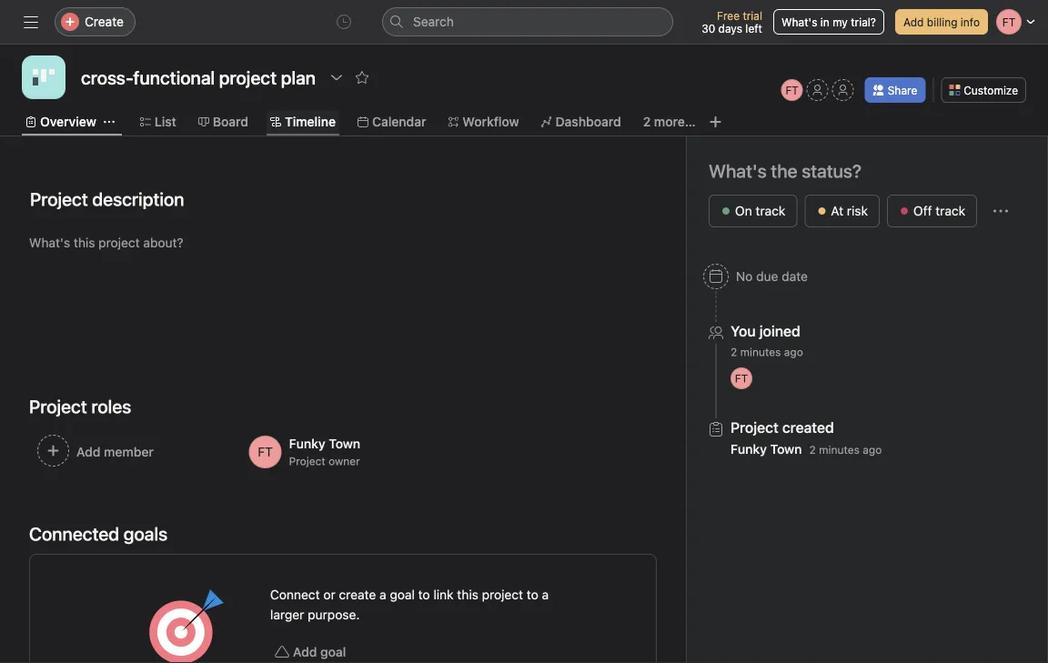 Task type: describe. For each thing, give the bounding box(es) containing it.
1 vertical spatial ft
[[735, 372, 748, 385]]

link
[[434, 587, 454, 602]]

risk
[[847, 203, 868, 218]]

you
[[731, 323, 756, 340]]

larger
[[270, 607, 304, 622]]

info
[[961, 15, 980, 28]]

trial
[[743, 9, 763, 22]]

2 more… button
[[643, 112, 696, 132]]

add to starred image
[[355, 70, 370, 85]]

the status?
[[771, 160, 862, 182]]

ft inside button
[[786, 84, 799, 96]]

off
[[914, 203, 932, 218]]

you joined button
[[731, 322, 803, 340]]

track for on track
[[756, 203, 786, 218]]

free trial 30 days left
[[702, 9, 763, 35]]

timeline link
[[270, 112, 336, 132]]

funky town link
[[731, 442, 802, 457]]

board
[[213, 114, 248, 129]]

no due date
[[736, 269, 808, 284]]

on track button
[[709, 195, 797, 228]]

workflow
[[463, 114, 519, 129]]

or
[[323, 587, 336, 602]]

no due date button
[[695, 260, 816, 293]]

minutes inside you joined 2 minutes ago
[[740, 346, 781, 359]]

free
[[717, 9, 740, 22]]

track for off track
[[936, 203, 966, 218]]

2 to from the left
[[527, 587, 539, 602]]

history image
[[337, 15, 351, 29]]

no
[[736, 269, 753, 284]]

off track button
[[887, 195, 977, 228]]

at risk
[[831, 203, 868, 218]]

left
[[746, 22, 763, 35]]

date
[[782, 269, 808, 284]]

create
[[339, 587, 376, 602]]

my
[[833, 15, 848, 28]]

add goal button
[[270, 636, 351, 663]]

minutes inside project created funky town 2 minutes ago
[[819, 444, 860, 456]]

in
[[821, 15, 830, 28]]

create
[[85, 14, 124, 29]]

list link
[[140, 112, 176, 132]]

at risk button
[[805, 195, 880, 228]]

dashboard
[[556, 114, 621, 129]]

project
[[289, 455, 326, 468]]

share
[[888, 84, 918, 96]]

workflow link
[[448, 112, 519, 132]]

add tab image
[[709, 115, 723, 129]]

this
[[457, 587, 479, 602]]

2 a from the left
[[542, 587, 549, 602]]

you joined 2 minutes ago
[[731, 323, 803, 359]]

on track
[[735, 203, 786, 218]]

goal inside "connect or create a goal to link this project to a larger purpose."
[[390, 587, 415, 602]]

add goal
[[293, 645, 346, 660]]

calendar link
[[358, 112, 426, 132]]

what's in my trial? button
[[773, 9, 884, 35]]

owner
[[329, 455, 360, 468]]

more actions image
[[994, 204, 1008, 218]]

funky
[[731, 442, 767, 457]]

funky town
[[289, 436, 360, 451]]

create button
[[55, 7, 136, 36]]

project
[[482, 587, 523, 602]]

add member button
[[29, 427, 234, 478]]

tab actions image
[[104, 116, 115, 127]]

list
[[155, 114, 176, 129]]



Task type: vqa. For each thing, say whether or not it's contained in the screenshot.
Completed option corresponding to 1st list item from the top
no



Task type: locate. For each thing, give the bounding box(es) containing it.
0 vertical spatial goal
[[390, 587, 415, 602]]

1 horizontal spatial ago
[[863, 444, 882, 456]]

overview link
[[25, 112, 96, 132]]

to right project
[[527, 587, 539, 602]]

add member
[[76, 445, 154, 460]]

to left the link
[[418, 587, 430, 602]]

expand sidebar image
[[24, 15, 38, 29]]

0 horizontal spatial 2
[[643, 114, 651, 129]]

1 a from the left
[[380, 587, 386, 602]]

0 vertical spatial ft
[[786, 84, 799, 96]]

30
[[702, 22, 715, 35]]

ago
[[784, 346, 803, 359], [863, 444, 882, 456]]

trial?
[[851, 15, 876, 28]]

days
[[719, 22, 743, 35]]

minutes
[[740, 346, 781, 359], [819, 444, 860, 456]]

1 track from the left
[[756, 203, 786, 218]]

2 inside project created funky town 2 minutes ago
[[809, 444, 816, 456]]

2
[[643, 114, 651, 129], [731, 346, 737, 359], [809, 444, 816, 456]]

0 horizontal spatial a
[[380, 587, 386, 602]]

a
[[380, 587, 386, 602], [542, 587, 549, 602]]

town
[[770, 442, 802, 457]]

a right project
[[542, 587, 549, 602]]

0 vertical spatial minutes
[[740, 346, 781, 359]]

add
[[904, 15, 924, 28], [293, 645, 317, 660]]

0 horizontal spatial minutes
[[740, 346, 781, 359]]

what's for what's in my trial?
[[782, 15, 818, 28]]

add down larger
[[293, 645, 317, 660]]

project roles
[[29, 396, 131, 417]]

ft button
[[781, 79, 803, 101]]

1 horizontal spatial ft
[[786, 84, 799, 96]]

minutes right town
[[819, 444, 860, 456]]

funky town project owner
[[289, 436, 360, 468]]

at
[[831, 203, 844, 218]]

1 horizontal spatial what's
[[782, 15, 818, 28]]

connect or create a goal to link this project to a larger purpose.
[[270, 587, 549, 622]]

None text field
[[76, 61, 320, 94]]

goal down purpose.
[[320, 645, 346, 660]]

0 horizontal spatial what's
[[709, 160, 767, 182]]

0 vertical spatial what's
[[782, 15, 818, 28]]

calendar
[[372, 114, 426, 129]]

0 horizontal spatial to
[[418, 587, 430, 602]]

0 horizontal spatial ft
[[735, 372, 748, 385]]

customize button
[[941, 77, 1026, 103]]

1 to from the left
[[418, 587, 430, 602]]

goal
[[390, 587, 415, 602], [320, 645, 346, 660]]

track right 'off'
[[936, 203, 966, 218]]

1 vertical spatial ago
[[863, 444, 882, 456]]

share button
[[865, 77, 926, 103]]

add inside button
[[904, 15, 924, 28]]

add billing info
[[904, 15, 980, 28]]

goal left the link
[[390, 587, 415, 602]]

1 vertical spatial what's
[[709, 160, 767, 182]]

joined
[[760, 323, 801, 340]]

1 horizontal spatial track
[[936, 203, 966, 218]]

customize
[[964, 84, 1018, 96]]

a right create
[[380, 587, 386, 602]]

what's left "in"
[[782, 15, 818, 28]]

2 right town
[[809, 444, 816, 456]]

0 horizontal spatial track
[[756, 203, 786, 218]]

purpose.
[[308, 607, 360, 622]]

dashboard link
[[541, 112, 621, 132]]

0 horizontal spatial ago
[[784, 346, 803, 359]]

ago inside project created funky town 2 minutes ago
[[863, 444, 882, 456]]

connect
[[270, 587, 320, 602]]

due
[[756, 269, 778, 284]]

2 horizontal spatial 2
[[809, 444, 816, 456]]

1 horizontal spatial to
[[527, 587, 539, 602]]

what's the status?
[[709, 160, 862, 182]]

ft down what's in my trial?
[[786, 84, 799, 96]]

1 horizontal spatial goal
[[390, 587, 415, 602]]

ft down you joined 2 minutes ago
[[735, 372, 748, 385]]

board link
[[198, 112, 248, 132]]

add inside button
[[293, 645, 317, 660]]

Project description title text field
[[18, 180, 189, 218]]

1 horizontal spatial minutes
[[819, 444, 860, 456]]

0 vertical spatial ago
[[784, 346, 803, 359]]

1 vertical spatial goal
[[320, 645, 346, 660]]

search button
[[382, 7, 673, 36]]

ago inside you joined 2 minutes ago
[[784, 346, 803, 359]]

connected goals
[[29, 523, 168, 545]]

off track
[[914, 203, 966, 218]]

minutes down you joined "button"
[[740, 346, 781, 359]]

2 vertical spatial 2
[[809, 444, 816, 456]]

2 down you at the right of page
[[731, 346, 737, 359]]

2 track from the left
[[936, 203, 966, 218]]

2 inside you joined 2 minutes ago
[[731, 346, 737, 359]]

billing
[[927, 15, 958, 28]]

on
[[735, 203, 752, 218]]

board image
[[33, 66, 55, 88]]

2 inside popup button
[[643, 114, 651, 129]]

1 horizontal spatial 2
[[731, 346, 737, 359]]

1 horizontal spatial add
[[904, 15, 924, 28]]

ft
[[786, 84, 799, 96], [735, 372, 748, 385]]

add left billing
[[904, 15, 924, 28]]

add for add goal
[[293, 645, 317, 660]]

track inside off track button
[[936, 203, 966, 218]]

what's
[[782, 15, 818, 28], [709, 160, 767, 182]]

ago down joined at the right of page
[[784, 346, 803, 359]]

what's in my trial?
[[782, 15, 876, 28]]

ago right town
[[863, 444, 882, 456]]

overview
[[40, 114, 96, 129]]

what's for what's the status?
[[709, 160, 767, 182]]

to
[[418, 587, 430, 602], [527, 587, 539, 602]]

add billing info button
[[895, 9, 988, 35]]

1 horizontal spatial a
[[542, 587, 549, 602]]

2 more…
[[643, 114, 696, 129]]

more…
[[654, 114, 696, 129]]

goal inside button
[[320, 645, 346, 660]]

track
[[756, 203, 786, 218], [936, 203, 966, 218]]

1 vertical spatial 2
[[731, 346, 737, 359]]

show options image
[[329, 70, 344, 85]]

track inside on track 'button'
[[756, 203, 786, 218]]

what's up on
[[709, 160, 767, 182]]

search list box
[[382, 7, 673, 36]]

search
[[413, 14, 454, 29]]

what's inside button
[[782, 15, 818, 28]]

0 horizontal spatial goal
[[320, 645, 346, 660]]

timeline
[[285, 114, 336, 129]]

0 horizontal spatial add
[[293, 645, 317, 660]]

0 vertical spatial add
[[904, 15, 924, 28]]

add for add billing info
[[904, 15, 924, 28]]

track right on
[[756, 203, 786, 218]]

1 vertical spatial minutes
[[819, 444, 860, 456]]

project created funky town 2 minutes ago
[[731, 419, 882, 457]]

2 left more…
[[643, 114, 651, 129]]

1 vertical spatial add
[[293, 645, 317, 660]]

project created
[[731, 419, 834, 436]]

0 vertical spatial 2
[[643, 114, 651, 129]]



